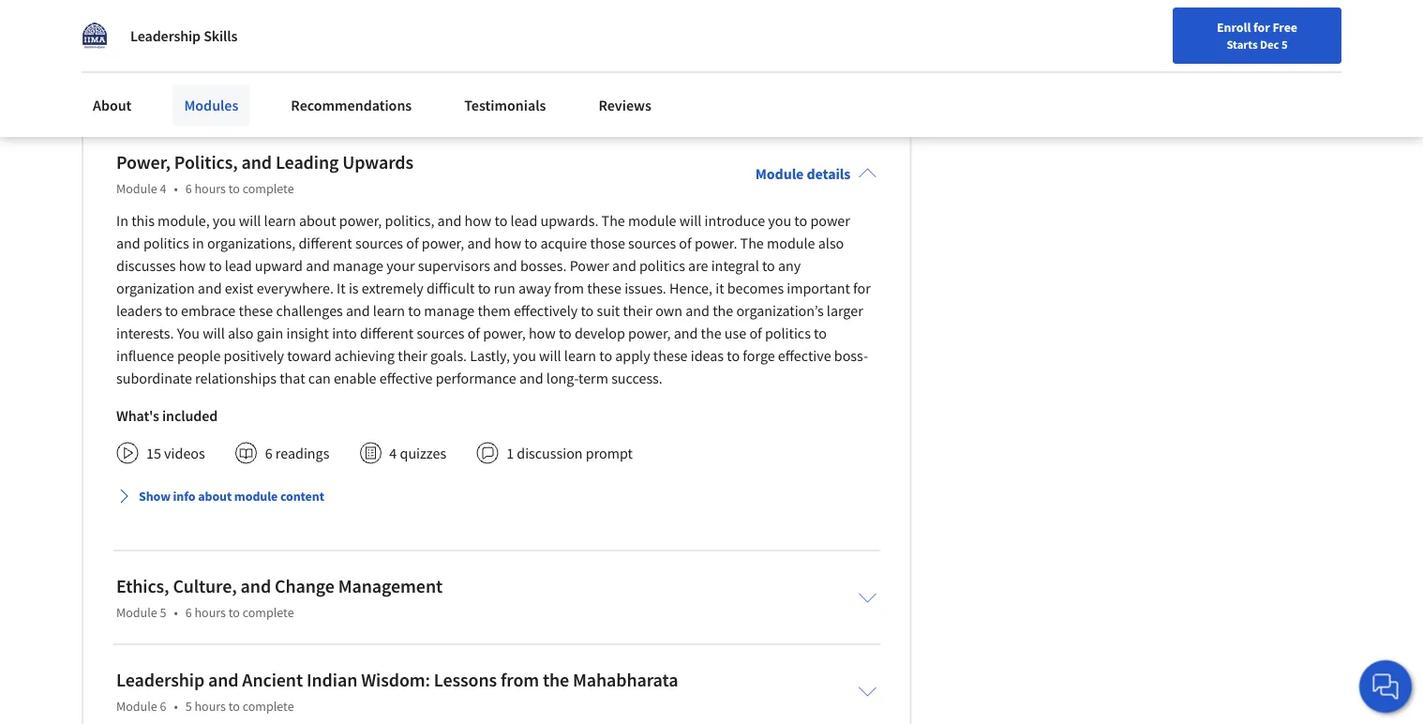 Task type: vqa. For each thing, say whether or not it's contained in the screenshot.
Recommendations link
yes



Task type: describe. For each thing, give the bounding box(es) containing it.
embrace
[[181, 301, 236, 320]]

6 inside power, politics, and leading upwards module 4 • 6 hours to complete
[[185, 180, 192, 197]]

will up power.
[[680, 211, 702, 230]]

any
[[778, 256, 801, 275]]

module details
[[756, 164, 851, 183]]

0 vertical spatial effective
[[778, 346, 832, 365]]

to inside ethics, culture, and change management module 5 • 6 hours to complete
[[229, 604, 240, 621]]

free
[[1273, 19, 1298, 36]]

1 vertical spatial the
[[701, 324, 722, 343]]

enable
[[334, 369, 377, 388]]

minutes
[[368, 65, 419, 84]]

recommendations
[[291, 96, 412, 114]]

challenges
[[276, 301, 343, 320]]

upwards.
[[541, 211, 599, 230]]

show
[[139, 488, 171, 505]]

and up run
[[493, 256, 517, 275]]

and inside ethics, culture, and change management module 5 • 6 hours to complete
[[241, 575, 271, 598]]

larger
[[827, 301, 863, 320]]

and inside leadership and ancient indian wisdom: lessons from the mahabharata module 6 • 5 hours to complete
[[208, 668, 239, 692]]

mahabharata
[[573, 668, 678, 692]]

module,
[[158, 211, 210, 230]]

4 quizzes
[[390, 444, 447, 463]]

how down effectively
[[529, 324, 556, 343]]

and down hence,
[[686, 301, 710, 320]]

0 vertical spatial 15
[[350, 65, 365, 84]]

coursera image
[[23, 15, 142, 45]]

people
[[177, 346, 221, 365]]

them
[[478, 301, 511, 320]]

6 inside leadership and ancient indian wisdom: lessons from the mahabharata module 6 • 5 hours to complete
[[160, 698, 166, 715]]

organizations,
[[207, 234, 296, 252]]

2 horizontal spatial learn
[[564, 346, 597, 365]]

leaders
[[116, 301, 162, 320]]

everywhere.
[[257, 279, 334, 298]]

1 horizontal spatial 4
[[390, 444, 397, 463]]

and left 'long-'
[[520, 369, 544, 388]]

0 horizontal spatial manage
[[333, 256, 384, 275]]

0 horizontal spatial prompt
[[226, 27, 274, 46]]

1 vertical spatial learn
[[373, 301, 405, 320]]

extremely
[[362, 279, 424, 298]]

0 horizontal spatial their
[[398, 346, 427, 365]]

about inside in this module, you will learn about power, politics, and how to lead upwards. the module will introduce you to power and politics in organizations, different sources of power, and how to acquire those sources of power. the module also discusses how to lead upward and manage your supervisors and bosses. power and politics are integral to any organization and exist everywhere. it is extremely difficult to run away from these issues. hence, it becomes important for leaders to embrace these challenges and learn to manage them effectively to suit their own and the organization's larger interests. you will also gain insight into different sources of power, how to develop power, and the use of politics to influence people positively toward achieving their goals. lastly, you will learn to apply these ideas to forge effective boss- subordinate relationships that can enable effective performance and long-term success.
[[299, 211, 336, 230]]

are
[[688, 256, 709, 275]]

into
[[332, 324, 357, 343]]

what's
[[116, 406, 159, 425]]

0 vertical spatial politics
[[143, 234, 189, 252]]

starts
[[1227, 37, 1258, 52]]

becomes
[[728, 279, 784, 298]]

reviews
[[599, 96, 652, 114]]

1 horizontal spatial you
[[513, 346, 536, 365]]

how up supervisors
[[465, 211, 492, 230]]

module inside dropdown button
[[234, 488, 278, 505]]

can
[[308, 369, 331, 388]]

performance
[[436, 369, 517, 388]]

politics,
[[385, 211, 435, 230]]

2 horizontal spatial you
[[768, 211, 792, 230]]

0 vertical spatial discussion
[[157, 27, 224, 46]]

demystifying intuitive capabilities • 15 minutes
[[116, 65, 419, 84]]

1 vertical spatial different
[[360, 324, 414, 343]]

0 vertical spatial lead
[[511, 211, 538, 230]]

develop
[[575, 324, 625, 343]]

module inside leadership and ancient indian wisdom: lessons from the mahabharata module 6 • 5 hours to complete
[[116, 698, 157, 715]]

own
[[656, 301, 683, 320]]

run
[[494, 279, 516, 298]]

and up embrace
[[198, 279, 222, 298]]

0 horizontal spatial different
[[299, 234, 352, 252]]

supervisors
[[418, 256, 490, 275]]

leadership skills
[[130, 26, 238, 45]]

introduce
[[705, 211, 765, 230]]

testimonials link
[[453, 84, 558, 126]]

positively
[[224, 346, 284, 365]]

leadership and ancient indian wisdom: lessons from the mahabharata module 6 • 5 hours to complete
[[116, 668, 678, 715]]

lastly,
[[470, 346, 510, 365]]

power
[[811, 211, 850, 230]]

away
[[519, 279, 551, 298]]

it
[[716, 279, 725, 298]]

5 inside leadership and ancient indian wisdom: lessons from the mahabharata module 6 • 5 hours to complete
[[185, 698, 192, 715]]

difficult
[[427, 279, 475, 298]]

0 vertical spatial these
[[587, 279, 622, 298]]

and down those on the left top of the page
[[613, 256, 637, 275]]

about inside dropdown button
[[198, 488, 232, 505]]

0 vertical spatial 1
[[146, 27, 154, 46]]

and inside power, politics, and leading upwards module 4 • 6 hours to complete
[[241, 151, 272, 174]]

integral
[[712, 256, 759, 275]]

of up are
[[679, 234, 692, 252]]

0 horizontal spatial also
[[228, 324, 254, 343]]

relationships
[[195, 369, 277, 388]]

ideas
[[691, 346, 724, 365]]

1 vertical spatial prompt
[[586, 444, 633, 463]]

effectively
[[514, 301, 578, 320]]

your
[[387, 256, 415, 275]]

in
[[116, 211, 128, 230]]

power, down them
[[483, 324, 526, 343]]

gain
[[257, 324, 283, 343]]

6 inside ethics, culture, and change management module 5 • 6 hours to complete
[[185, 604, 192, 621]]

culture,
[[173, 575, 237, 598]]

1 horizontal spatial their
[[623, 301, 653, 320]]

dec
[[1260, 37, 1280, 52]]

included
[[162, 406, 218, 425]]

complete inside leadership and ancient indian wisdom: lessons from the mahabharata module 6 • 5 hours to complete
[[243, 698, 294, 715]]

upwards
[[343, 151, 414, 174]]

and up everywhere.
[[306, 256, 330, 275]]

the inside leadership and ancient indian wisdom: lessons from the mahabharata module 6 • 5 hours to complete
[[543, 668, 569, 692]]

readings
[[276, 444, 330, 463]]

this
[[131, 211, 155, 230]]

hours for politics,
[[195, 180, 226, 197]]

acquire
[[541, 234, 587, 252]]

lessons
[[434, 668, 497, 692]]

will up organizations,
[[239, 211, 261, 230]]

is
[[349, 279, 359, 298]]

achieving
[[335, 346, 395, 365]]

module inside power, politics, and leading upwards module 4 • 6 hours to complete
[[116, 180, 157, 197]]

issues.
[[625, 279, 667, 298]]

interests.
[[116, 324, 174, 343]]

about link
[[82, 84, 143, 126]]

complete for leading
[[243, 180, 294, 197]]

details
[[807, 164, 851, 183]]

change
[[275, 575, 335, 598]]

power, left politics, at left top
[[339, 211, 382, 230]]

organization
[[116, 279, 195, 298]]

from inside in this module, you will learn about power, politics, and how to lead upwards. the module will introduce you to power and politics in organizations, different sources of power, and how to acquire those sources of power. the module also discusses how to lead upward and manage your supervisors and bosses. power and politics are integral to any organization and exist everywhere. it is extremely difficult to run away from these issues. hence, it becomes important for leaders to embrace these challenges and learn to manage them effectively to suit their own and the organization's larger interests. you will also gain insight into different sources of power, how to develop power, and the use of politics to influence people positively toward achieving their goals. lastly, you will learn to apply these ideas to forge effective boss- subordinate relationships that can enable effective performance and long-term success.
[[554, 279, 584, 298]]

power,
[[116, 151, 171, 174]]

demystifying
[[116, 65, 198, 84]]

you
[[177, 324, 200, 343]]

leadership for and
[[116, 668, 205, 692]]



Task type: locate. For each thing, give the bounding box(es) containing it.
1 vertical spatial about
[[198, 488, 232, 505]]

1 up demystifying
[[146, 27, 154, 46]]

politics down organization's
[[765, 324, 811, 343]]

leadership for skills
[[130, 26, 201, 45]]

skills
[[204, 26, 238, 45]]

of up lastly,
[[468, 324, 480, 343]]

organization's
[[737, 301, 824, 320]]

module
[[628, 211, 677, 230], [767, 234, 816, 252], [234, 488, 278, 505]]

6
[[185, 180, 192, 197], [265, 444, 273, 463], [185, 604, 192, 621], [160, 698, 166, 715]]

1 horizontal spatial from
[[554, 279, 584, 298]]

from down power
[[554, 279, 584, 298]]

and down own on the top left
[[674, 324, 698, 343]]

effective right forge
[[778, 346, 832, 365]]

chat with us image
[[1371, 672, 1401, 702]]

1 discussion prompt
[[146, 27, 274, 46], [507, 444, 633, 463]]

you right lastly,
[[513, 346, 536, 365]]

learn
[[264, 211, 296, 230], [373, 301, 405, 320], [564, 346, 597, 365]]

influence
[[116, 346, 174, 365]]

also
[[819, 234, 844, 252], [228, 324, 254, 343]]

0 vertical spatial hours
[[195, 180, 226, 197]]

0 horizontal spatial lead
[[225, 256, 252, 275]]

2 vertical spatial learn
[[564, 346, 597, 365]]

from right lessons
[[501, 668, 539, 692]]

these up suit
[[587, 279, 622, 298]]

of right use at right top
[[750, 324, 762, 343]]

complete down ancient
[[243, 698, 294, 715]]

leadership inside leadership and ancient indian wisdom: lessons from the mahabharata module 6 • 5 hours to complete
[[116, 668, 205, 692]]

0 vertical spatial 5
[[1282, 37, 1288, 52]]

1 horizontal spatial also
[[819, 234, 844, 252]]

important
[[787, 279, 851, 298]]

1 vertical spatial politics
[[640, 256, 685, 275]]

sources up the goals.
[[417, 324, 465, 343]]

about down "leading"
[[299, 211, 336, 230]]

5 inside 'enroll for free starts dec 5'
[[1282, 37, 1288, 52]]

0 vertical spatial complete
[[243, 180, 294, 197]]

and right politics, at left top
[[438, 211, 462, 230]]

0 horizontal spatial effective
[[380, 369, 433, 388]]

power, politics, and leading upwards module 4 • 6 hours to complete
[[116, 151, 414, 197]]

1 vertical spatial these
[[239, 301, 273, 320]]

different
[[299, 234, 352, 252], [360, 324, 414, 343]]

0 horizontal spatial learn
[[264, 211, 296, 230]]

1 horizontal spatial discussion
[[517, 444, 583, 463]]

subordinate
[[116, 369, 192, 388]]

1 vertical spatial 4
[[390, 444, 397, 463]]

1 horizontal spatial about
[[299, 211, 336, 230]]

quizzes
[[400, 444, 447, 463]]

modules link
[[173, 84, 250, 126]]

testimonials
[[464, 96, 546, 114]]

these left 'ideas'
[[654, 346, 688, 365]]

sources up your
[[355, 234, 403, 252]]

in this module, you will learn about power, politics, and how to lead upwards. the module will introduce you to power and politics in organizations, different sources of power, and how to acquire those sources of power. the module also discusses how to lead upward and manage your supervisors and bosses. power and politics are integral to any organization and exist everywhere. it is extremely difficult to run away from these issues. hence, it becomes important for leaders to embrace these challenges and learn to manage them effectively to suit their own and the organization's larger interests. you will also gain insight into different sources of power, how to develop power, and the use of politics to influence people positively toward achieving their goals. lastly, you will learn to apply these ideas to forge effective boss- subordinate relationships that can enable effective performance and long-term success.
[[116, 211, 871, 388]]

module left content
[[234, 488, 278, 505]]

• inside power, politics, and leading upwards module 4 • 6 hours to complete
[[174, 180, 178, 197]]

how up "bosses."
[[495, 234, 522, 252]]

0 vertical spatial 1 discussion prompt
[[146, 27, 274, 46]]

and down in
[[116, 234, 140, 252]]

1 horizontal spatial 15
[[350, 65, 365, 84]]

modules
[[184, 96, 239, 114]]

you right the introduce
[[768, 211, 792, 230]]

power.
[[695, 234, 738, 252]]

lead
[[511, 211, 538, 230], [225, 256, 252, 275]]

and down is
[[346, 301, 370, 320]]

1 vertical spatial discussion
[[517, 444, 583, 463]]

manage down difficult
[[424, 301, 475, 320]]

0 horizontal spatial the
[[602, 211, 625, 230]]

the up integral
[[741, 234, 764, 252]]

2 vertical spatial these
[[654, 346, 688, 365]]

0 vertical spatial module
[[628, 211, 677, 230]]

toward
[[287, 346, 332, 365]]

and left ancient
[[208, 668, 239, 692]]

2 vertical spatial the
[[543, 668, 569, 692]]

lead left 'upwards.'
[[511, 211, 538, 230]]

also down power
[[819, 234, 844, 252]]

1 horizontal spatial sources
[[417, 324, 465, 343]]

and left "leading"
[[241, 151, 272, 174]]

power, up supervisors
[[422, 234, 464, 252]]

content
[[280, 488, 324, 505]]

0 horizontal spatial you
[[213, 211, 236, 230]]

wisdom:
[[361, 668, 430, 692]]

different up achieving
[[360, 324, 414, 343]]

prompt
[[226, 27, 274, 46], [586, 444, 633, 463]]

• inside leadership and ancient indian wisdom: lessons from the mahabharata module 6 • 5 hours to complete
[[174, 698, 178, 715]]

and
[[241, 151, 272, 174], [438, 211, 462, 230], [116, 234, 140, 252], [467, 234, 492, 252], [306, 256, 330, 275], [493, 256, 517, 275], [613, 256, 637, 275], [198, 279, 222, 298], [346, 301, 370, 320], [686, 301, 710, 320], [674, 324, 698, 343], [520, 369, 544, 388], [241, 575, 271, 598], [208, 668, 239, 692]]

indian
[[307, 668, 358, 692]]

for up larger
[[854, 279, 871, 298]]

about
[[93, 96, 132, 114]]

1 horizontal spatial different
[[360, 324, 414, 343]]

complete inside power, politics, and leading upwards module 4 • 6 hours to complete
[[243, 180, 294, 197]]

recommendations link
[[280, 84, 423, 126]]

menu item
[[1030, 19, 1151, 80]]

effective
[[778, 346, 832, 365], [380, 369, 433, 388]]

0 horizontal spatial 1 discussion prompt
[[146, 27, 274, 46]]

1 horizontal spatial these
[[587, 279, 622, 298]]

4 left quizzes
[[390, 444, 397, 463]]

15 up recommendations on the top of page
[[350, 65, 365, 84]]

about right info
[[198, 488, 232, 505]]

• inside ethics, culture, and change management module 5 • 6 hours to complete
[[174, 604, 178, 621]]

2 horizontal spatial module
[[767, 234, 816, 252]]

it
[[337, 279, 346, 298]]

effective down achieving
[[380, 369, 433, 388]]

you
[[213, 211, 236, 230], [768, 211, 792, 230], [513, 346, 536, 365]]

complete inside ethics, culture, and change management module 5 • 6 hours to complete
[[243, 604, 294, 621]]

learn down "extremely"
[[373, 301, 405, 320]]

iima - iim ahmedabad image
[[82, 23, 108, 49]]

how
[[465, 211, 492, 230], [495, 234, 522, 252], [179, 256, 206, 275], [529, 324, 556, 343]]

1 horizontal spatial the
[[741, 234, 764, 252]]

2 vertical spatial 5
[[185, 698, 192, 715]]

of
[[406, 234, 419, 252], [679, 234, 692, 252], [468, 324, 480, 343], [750, 324, 762, 343]]

in
[[192, 234, 204, 252]]

1 horizontal spatial lead
[[511, 211, 538, 230]]

4 down power,
[[160, 180, 166, 197]]

1 vertical spatial module
[[767, 234, 816, 252]]

sources right those on the left top of the page
[[628, 234, 676, 252]]

for inside 'enroll for free starts dec 5'
[[1254, 19, 1271, 36]]

0 horizontal spatial 1
[[146, 27, 154, 46]]

1 vertical spatial manage
[[424, 301, 475, 320]]

2 horizontal spatial sources
[[628, 234, 676, 252]]

0 horizontal spatial 5
[[160, 604, 166, 621]]

those
[[590, 234, 625, 252]]

manage up is
[[333, 256, 384, 275]]

enroll for free starts dec 5
[[1217, 19, 1298, 52]]

apply
[[616, 346, 651, 365]]

will up 'long-'
[[539, 346, 561, 365]]

0 horizontal spatial module
[[234, 488, 278, 505]]

hours inside power, politics, and leading upwards module 4 • 6 hours to complete
[[195, 180, 226, 197]]

2 horizontal spatial politics
[[765, 324, 811, 343]]

their down issues.
[[623, 301, 653, 320]]

1 horizontal spatial learn
[[373, 301, 405, 320]]

prompt down term
[[586, 444, 633, 463]]

exist
[[225, 279, 254, 298]]

1 horizontal spatial 1
[[507, 444, 514, 463]]

complete
[[243, 180, 294, 197], [243, 604, 294, 621], [243, 698, 294, 715]]

boss-
[[835, 346, 868, 365]]

1 horizontal spatial for
[[1254, 19, 1271, 36]]

of down politics, at left top
[[406, 234, 419, 252]]

learn up term
[[564, 346, 597, 365]]

prompt up "demystifying intuitive capabilities • 15 minutes" at the left of the page
[[226, 27, 274, 46]]

0 horizontal spatial 15
[[146, 444, 161, 463]]

15
[[350, 65, 365, 84], [146, 444, 161, 463]]

1 horizontal spatial effective
[[778, 346, 832, 365]]

what's included
[[116, 406, 218, 425]]

hours inside ethics, culture, and change management module 5 • 6 hours to complete
[[195, 604, 226, 621]]

from
[[554, 279, 584, 298], [501, 668, 539, 692]]

for up dec
[[1254, 19, 1271, 36]]

1 down performance
[[507, 444, 514, 463]]

1 vertical spatial leadership
[[116, 668, 205, 692]]

1 horizontal spatial manage
[[424, 301, 475, 320]]

1 vertical spatial for
[[854, 279, 871, 298]]

long-
[[547, 369, 579, 388]]

these up gain
[[239, 301, 273, 320]]

0 vertical spatial 4
[[160, 180, 166, 197]]

0 vertical spatial their
[[623, 301, 653, 320]]

1 vertical spatial the
[[741, 234, 764, 252]]

2 complete from the top
[[243, 604, 294, 621]]

from inside leadership and ancient indian wisdom: lessons from the mahabharata module 6 • 5 hours to complete
[[501, 668, 539, 692]]

1 hours from the top
[[195, 180, 226, 197]]

1 vertical spatial effective
[[380, 369, 433, 388]]

ancient
[[242, 668, 303, 692]]

their
[[623, 301, 653, 320], [398, 346, 427, 365]]

0 horizontal spatial sources
[[355, 234, 403, 252]]

insight
[[286, 324, 329, 343]]

2 vertical spatial complete
[[243, 698, 294, 715]]

3 complete from the top
[[243, 698, 294, 715]]

1 vertical spatial 1
[[507, 444, 514, 463]]

0 horizontal spatial these
[[239, 301, 273, 320]]

for inside in this module, you will learn about power, politics, and how to lead upwards. the module will introduce you to power and politics in organizations, different sources of power, and how to acquire those sources of power. the module also discusses how to lead upward and manage your supervisors and bosses. power and politics are integral to any organization and exist everywhere. it is extremely difficult to run away from these issues. hence, it becomes important for leaders to embrace these challenges and learn to manage them effectively to suit their own and the organization's larger interests. you will also gain insight into different sources of power, how to develop power, and the use of politics to influence people positively toward achieving their goals. lastly, you will learn to apply these ideas to forge effective boss- subordinate relationships that can enable effective performance and long-term success.
[[854, 279, 871, 298]]

2 vertical spatial module
[[234, 488, 278, 505]]

reviews link
[[588, 84, 663, 126]]

15 videos
[[146, 444, 205, 463]]

1 horizontal spatial module
[[628, 211, 677, 230]]

different up it
[[299, 234, 352, 252]]

3 hours from the top
[[195, 698, 226, 715]]

show info about module content
[[139, 488, 324, 505]]

0 horizontal spatial discussion
[[157, 27, 224, 46]]

use
[[725, 324, 747, 343]]

discussion down 'long-'
[[517, 444, 583, 463]]

0 vertical spatial the
[[713, 301, 734, 320]]

1 vertical spatial 1 discussion prompt
[[507, 444, 633, 463]]

1 vertical spatial complete
[[243, 604, 294, 621]]

1
[[146, 27, 154, 46], [507, 444, 514, 463]]

hours for culture,
[[195, 604, 226, 621]]

module inside ethics, culture, and change management module 5 • 6 hours to complete
[[116, 604, 157, 621]]

how down the in
[[179, 256, 206, 275]]

0 horizontal spatial from
[[501, 668, 539, 692]]

module up any
[[767, 234, 816, 252]]

and left change
[[241, 575, 271, 598]]

1 vertical spatial 15
[[146, 444, 161, 463]]

politics up issues.
[[640, 256, 685, 275]]

intuitive
[[201, 65, 253, 84]]

1 horizontal spatial 1 discussion prompt
[[507, 444, 633, 463]]

the up those on the left top of the page
[[602, 211, 625, 230]]

•
[[338, 65, 342, 84], [174, 180, 178, 197], [174, 604, 178, 621], [174, 698, 178, 715]]

the up 'ideas'
[[701, 324, 722, 343]]

0 horizontal spatial 4
[[160, 180, 166, 197]]

complete for change
[[243, 604, 294, 621]]

0 vertical spatial different
[[299, 234, 352, 252]]

capabilities
[[256, 65, 330, 84]]

show notifications image
[[1170, 23, 1193, 46]]

you up organizations,
[[213, 211, 236, 230]]

enroll
[[1217, 19, 1251, 36]]

module
[[756, 164, 804, 183], [116, 180, 157, 197], [116, 604, 157, 621], [116, 698, 157, 715]]

4 inside power, politics, and leading upwards module 4 • 6 hours to complete
[[160, 180, 166, 197]]

1 horizontal spatial 5
[[185, 698, 192, 715]]

politics,
[[174, 151, 238, 174]]

0 vertical spatial about
[[299, 211, 336, 230]]

2 horizontal spatial 5
[[1282, 37, 1288, 52]]

manage
[[333, 256, 384, 275], [424, 301, 475, 320]]

hours inside leadership and ancient indian wisdom: lessons from the mahabharata module 6 • 5 hours to complete
[[195, 698, 226, 715]]

1 discussion prompt up the intuitive
[[146, 27, 274, 46]]

their left the goals.
[[398, 346, 427, 365]]

lead up exist
[[225, 256, 252, 275]]

1 horizontal spatial politics
[[640, 256, 685, 275]]

the down it on the top right
[[713, 301, 734, 320]]

2 vertical spatial hours
[[195, 698, 226, 715]]

1 complete from the top
[[243, 180, 294, 197]]

show info about module content button
[[109, 479, 332, 513]]

complete down change
[[243, 604, 294, 621]]

0 vertical spatial the
[[602, 211, 625, 230]]

politics down module, in the top of the page
[[143, 234, 189, 252]]

also up positively
[[228, 324, 254, 343]]

management
[[338, 575, 443, 598]]

0 horizontal spatial about
[[198, 488, 232, 505]]

and up supervisors
[[467, 234, 492, 252]]

module up issues.
[[628, 211, 677, 230]]

will down embrace
[[203, 324, 225, 343]]

the left mahabharata
[[543, 668, 569, 692]]

0 horizontal spatial politics
[[143, 234, 189, 252]]

5 inside ethics, culture, and change management module 5 • 6 hours to complete
[[160, 604, 166, 621]]

suit
[[597, 301, 620, 320]]

0 vertical spatial leadership
[[130, 26, 201, 45]]

complete down "leading"
[[243, 180, 294, 197]]

hence,
[[670, 279, 713, 298]]

the
[[713, 301, 734, 320], [701, 324, 722, 343], [543, 668, 569, 692]]

discussion up demystifying
[[157, 27, 224, 46]]

0 vertical spatial learn
[[264, 211, 296, 230]]

success.
[[612, 369, 663, 388]]

0 vertical spatial also
[[819, 234, 844, 252]]

that
[[280, 369, 305, 388]]

1 vertical spatial from
[[501, 668, 539, 692]]

bosses.
[[520, 256, 567, 275]]

1 vertical spatial lead
[[225, 256, 252, 275]]

1 vertical spatial their
[[398, 346, 427, 365]]

2 hours from the top
[[195, 604, 226, 621]]

learn up organizations,
[[264, 211, 296, 230]]

15 left videos
[[146, 444, 161, 463]]

to inside power, politics, and leading upwards module 4 • 6 hours to complete
[[229, 180, 240, 197]]

1 discussion prompt down 'long-'
[[507, 444, 633, 463]]

goals.
[[430, 346, 467, 365]]

1 vertical spatial 5
[[160, 604, 166, 621]]

to inside leadership and ancient indian wisdom: lessons from the mahabharata module 6 • 5 hours to complete
[[229, 698, 240, 715]]

6 readings
[[265, 444, 330, 463]]

2 vertical spatial politics
[[765, 324, 811, 343]]

0 vertical spatial for
[[1254, 19, 1271, 36]]

discusses
[[116, 256, 176, 275]]

power, up apply
[[628, 324, 671, 343]]

0 vertical spatial from
[[554, 279, 584, 298]]



